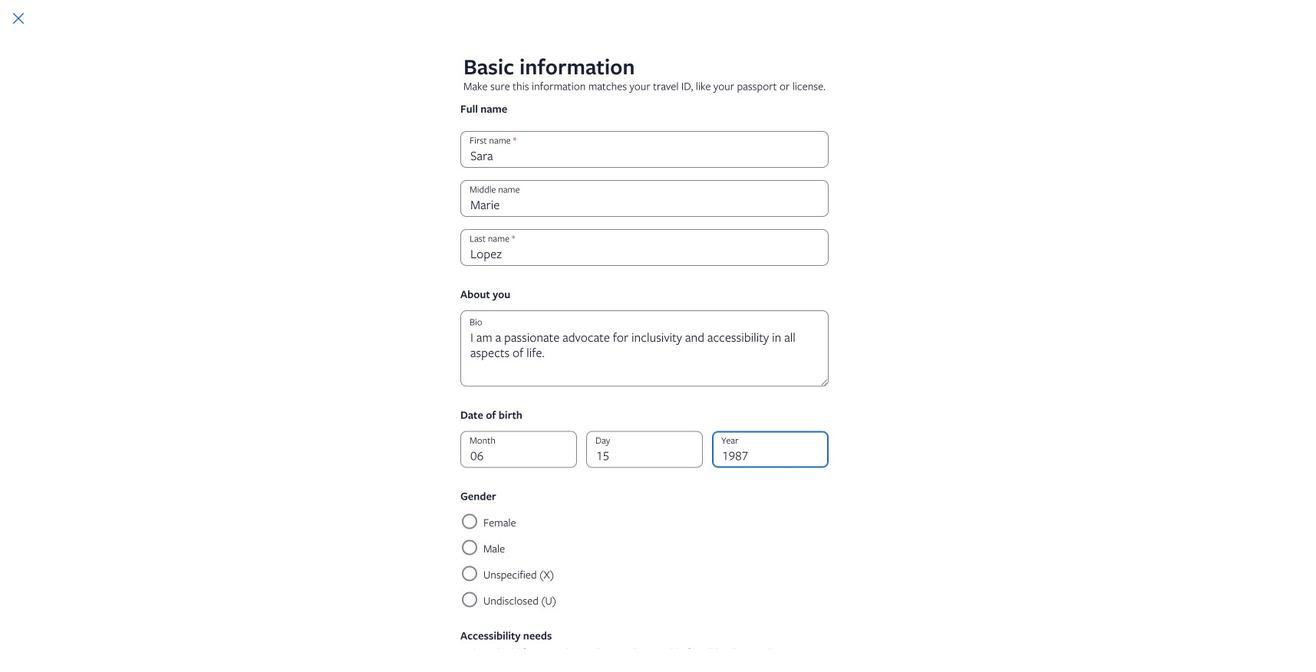 Task type: describe. For each thing, give the bounding box(es) containing it.
close image
[[9, 9, 28, 28]]



Task type: vqa. For each thing, say whether or not it's contained in the screenshot.
second PRIMARY IMAGE from the right
no



Task type: locate. For each thing, give the bounding box(es) containing it.
None text field
[[460, 180, 829, 217]]

YYYY telephone field
[[712, 432, 829, 468]]

main content
[[454, 74, 1105, 626]]

Help future hosts get to know you better. You can share your travel style, hobbies, interests, and more. text field
[[460, 311, 829, 387]]

dialog
[[0, 0, 1289, 650]]

MM telephone field
[[460, 432, 577, 468]]

None text field
[[460, 131, 829, 168], [460, 229, 829, 266], [460, 131, 829, 168], [460, 229, 829, 266]]

DD telephone field
[[586, 432, 703, 468]]



